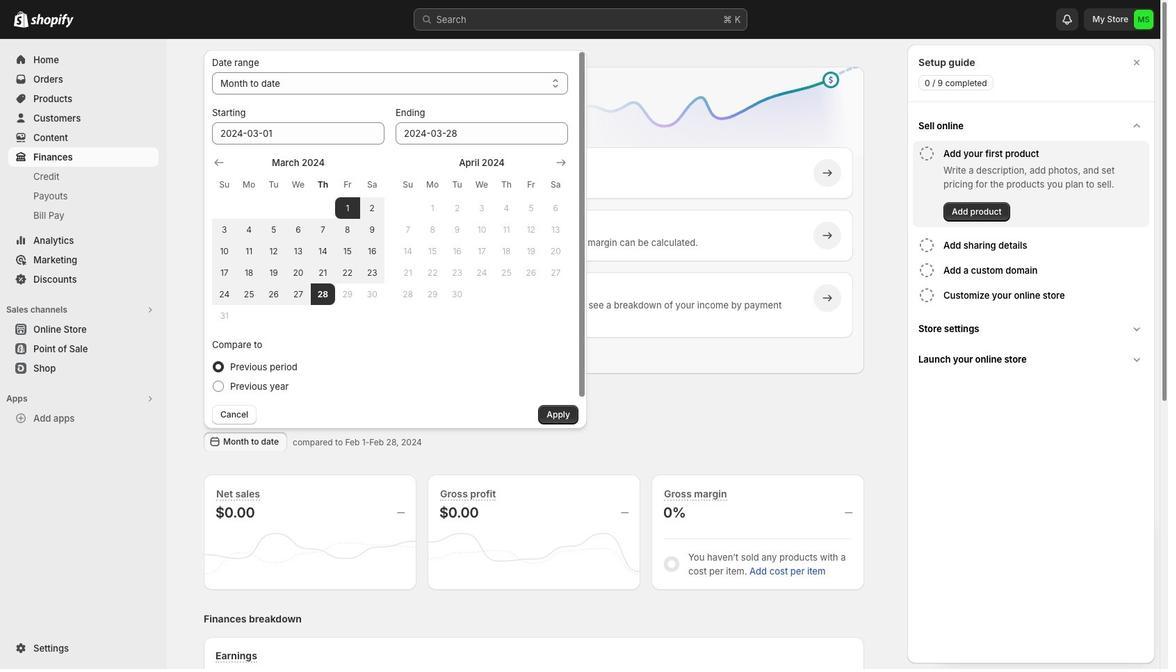 Task type: describe. For each thing, give the bounding box(es) containing it.
mark add your first product as done image
[[919, 145, 935, 162]]

line chart image
[[549, 64, 867, 178]]

1 grid from the left
[[212, 156, 385, 327]]

wednesday element for first tuesday element from the right
[[470, 172, 494, 197]]

2 tuesday element from the left
[[445, 172, 470, 197]]

select a plan image
[[234, 166, 248, 180]]

sunday element for second tuesday element from the right "monday" element
[[212, 172, 237, 197]]

add your first product image
[[234, 229, 248, 243]]

monday element for second tuesday element from the right
[[237, 172, 261, 197]]

set up shopify payments image
[[234, 291, 248, 305]]



Task type: locate. For each thing, give the bounding box(es) containing it.
thursday element for wednesday element for second tuesday element from the right
[[311, 172, 335, 197]]

mark add a custom domain as done image
[[919, 262, 935, 279]]

1 sunday element from the left
[[212, 172, 237, 197]]

1 wednesday element from the left
[[286, 172, 311, 197]]

mark customize your online store as done image
[[919, 287, 935, 304]]

0 horizontal spatial sunday element
[[212, 172, 237, 197]]

0 horizontal spatial friday element
[[335, 172, 360, 197]]

2 wednesday element from the left
[[470, 172, 494, 197]]

1 horizontal spatial sunday element
[[396, 172, 420, 197]]

monday element for first tuesday element from the right
[[420, 172, 445, 197]]

1 tuesday element from the left
[[261, 172, 286, 197]]

mark add sharing details as done image
[[919, 237, 935, 254]]

0 horizontal spatial grid
[[212, 156, 385, 327]]

saturday element for second grid from the right
[[360, 172, 385, 197]]

shopify image
[[14, 11, 29, 28], [31, 14, 74, 28]]

dialog
[[907, 45, 1155, 664]]

friday element for saturday element associated with second grid from left
[[519, 172, 543, 197]]

2 thursday element from the left
[[494, 172, 519, 197]]

tuesday element
[[261, 172, 286, 197], [445, 172, 470, 197]]

thursday element for wednesday element corresponding to first tuesday element from the right
[[494, 172, 519, 197]]

0 horizontal spatial wednesday element
[[286, 172, 311, 197]]

saturday element for second grid from left
[[543, 172, 568, 197]]

thursday element
[[311, 172, 335, 197], [494, 172, 519, 197]]

0 horizontal spatial tuesday element
[[261, 172, 286, 197]]

saturday element
[[360, 172, 385, 197], [543, 172, 568, 197]]

2 grid from the left
[[396, 156, 568, 305]]

friday element for saturday element related to second grid from the right
[[335, 172, 360, 197]]

1 horizontal spatial wednesday element
[[470, 172, 494, 197]]

0 horizontal spatial saturday element
[[360, 172, 385, 197]]

sunday element for first tuesday element from the right "monday" element
[[396, 172, 420, 197]]

0 horizontal spatial thursday element
[[311, 172, 335, 197]]

wednesday element
[[286, 172, 311, 197], [470, 172, 494, 197]]

wednesday element for second tuesday element from the right
[[286, 172, 311, 197]]

1 horizontal spatial saturday element
[[543, 172, 568, 197]]

sunday element
[[212, 172, 237, 197], [396, 172, 420, 197]]

grid
[[212, 156, 385, 327], [396, 156, 568, 305]]

1 thursday element from the left
[[311, 172, 335, 197]]

2 friday element from the left
[[519, 172, 543, 197]]

2 saturday element from the left
[[543, 172, 568, 197]]

2 sunday element from the left
[[396, 172, 420, 197]]

0 horizontal spatial monday element
[[237, 172, 261, 197]]

my store image
[[1134, 10, 1154, 29]]

1 horizontal spatial grid
[[396, 156, 568, 305]]

friday element
[[335, 172, 360, 197], [519, 172, 543, 197]]

2 monday element from the left
[[420, 172, 445, 197]]

monday element
[[237, 172, 261, 197], [420, 172, 445, 197]]

1 horizontal spatial monday element
[[420, 172, 445, 197]]

1 saturday element from the left
[[360, 172, 385, 197]]

1 friday element from the left
[[335, 172, 360, 197]]

1 horizontal spatial thursday element
[[494, 172, 519, 197]]

1 horizontal spatial friday element
[[519, 172, 543, 197]]

1 monday element from the left
[[237, 172, 261, 197]]

1 horizontal spatial shopify image
[[31, 14, 74, 28]]

1 horizontal spatial tuesday element
[[445, 172, 470, 197]]

None text field
[[212, 122, 385, 145], [396, 122, 568, 145], [212, 122, 385, 145], [396, 122, 568, 145]]

0 horizontal spatial shopify image
[[14, 11, 29, 28]]



